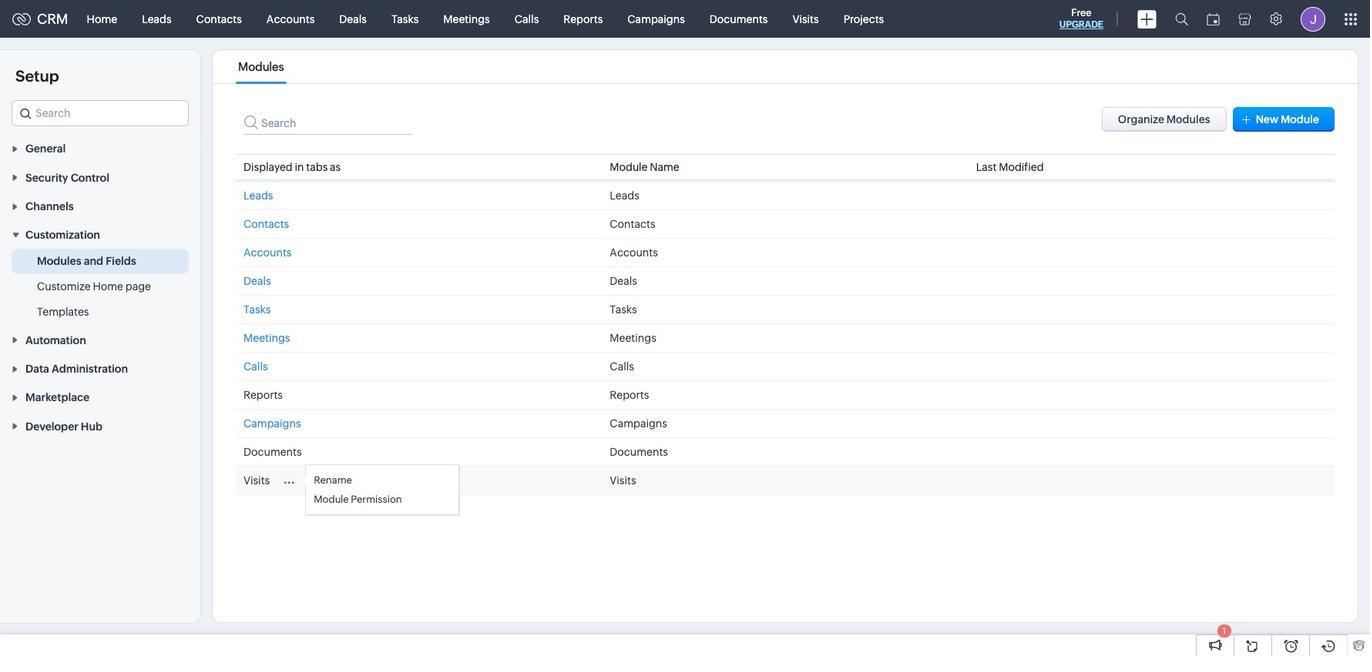 Task type: describe. For each thing, give the bounding box(es) containing it.
modules and fields link
[[37, 254, 136, 269]]

developer hub button
[[0, 412, 200, 441]]

last
[[977, 161, 997, 173]]

developer
[[25, 421, 78, 433]]

0 horizontal spatial deals
[[244, 275, 271, 288]]

1 horizontal spatial documents
[[610, 446, 668, 459]]

2 horizontal spatial leads
[[610, 190, 640, 202]]

modules for modules and fields
[[37, 256, 81, 268]]

1 horizontal spatial calls
[[515, 13, 539, 25]]

automation
[[25, 334, 86, 347]]

0 horizontal spatial meetings
[[244, 332, 290, 345]]

marketplace button
[[0, 383, 200, 412]]

modules for modules
[[238, 60, 284, 73]]

upgrade
[[1060, 19, 1104, 30]]

reports inside 'link'
[[564, 13, 603, 25]]

1 horizontal spatial calls link
[[503, 0, 552, 37]]

security control
[[25, 172, 109, 184]]

0 horizontal spatial tasks link
[[244, 304, 271, 316]]

2 horizontal spatial tasks
[[610, 304, 637, 316]]

0 vertical spatial home
[[87, 13, 117, 25]]

1 horizontal spatial meetings
[[444, 13, 490, 25]]

0 vertical spatial campaigns link
[[616, 0, 698, 37]]

page
[[126, 281, 151, 293]]

deals inside deals link
[[340, 13, 367, 25]]

control
[[71, 172, 109, 184]]

1 vertical spatial accounts link
[[244, 247, 292, 259]]

1 horizontal spatial visits
[[610, 475, 637, 487]]

0 vertical spatial meetings link
[[431, 0, 503, 37]]

2 horizontal spatial reports
[[610, 389, 649, 402]]

new module button
[[1233, 107, 1335, 132]]

1 vertical spatial deals link
[[244, 275, 271, 288]]

create menu image
[[1138, 10, 1157, 28]]

administration
[[52, 363, 128, 376]]

home inside customization region
[[93, 281, 123, 293]]

0 horizontal spatial calls
[[244, 361, 268, 373]]

search image
[[1176, 12, 1189, 25]]

module name
[[610, 161, 680, 173]]

free upgrade
[[1060, 7, 1104, 30]]

1 vertical spatial calls link
[[244, 361, 268, 373]]

modules and fields
[[37, 256, 136, 268]]

calendar image
[[1207, 13, 1221, 25]]

0 vertical spatial accounts link
[[254, 0, 327, 37]]

data administration button
[[0, 354, 200, 383]]

2 horizontal spatial visits
[[793, 13, 819, 25]]

profile element
[[1292, 0, 1335, 37]]

1 horizontal spatial tasks
[[392, 13, 419, 25]]

0 horizontal spatial meetings link
[[244, 332, 290, 345]]

1 vertical spatial leads link
[[244, 190, 273, 202]]

customization
[[25, 229, 100, 242]]

2 horizontal spatial documents
[[710, 13, 768, 25]]

channels button
[[0, 192, 200, 221]]

last modified
[[977, 161, 1044, 173]]

security control button
[[0, 163, 200, 192]]

Search text field
[[12, 101, 188, 126]]

0 vertical spatial tasks link
[[379, 0, 431, 37]]

customize home page link
[[37, 279, 151, 295]]

documents link
[[698, 0, 781, 37]]

data
[[25, 363, 49, 376]]

free
[[1072, 7, 1092, 19]]

and
[[84, 256, 103, 268]]

reports link
[[552, 0, 616, 37]]

new
[[1257, 113, 1279, 126]]

as
[[330, 161, 341, 173]]



Task type: vqa. For each thing, say whether or not it's contained in the screenshot.
Calendar Image
yes



Task type: locate. For each thing, give the bounding box(es) containing it.
module left name
[[610, 161, 648, 173]]

2 horizontal spatial calls
[[610, 361, 634, 373]]

documents
[[710, 13, 768, 25], [244, 446, 302, 459], [610, 446, 668, 459]]

0 horizontal spatial tasks
[[244, 304, 271, 316]]

1
[[1223, 627, 1227, 636]]

0 vertical spatial deals link
[[327, 0, 379, 37]]

visits
[[793, 13, 819, 25], [244, 475, 270, 487], [610, 475, 637, 487]]

permission
[[351, 494, 402, 506]]

modules inside customization region
[[37, 256, 81, 268]]

security
[[25, 172, 68, 184]]

general button
[[0, 134, 200, 163]]

displayed
[[244, 161, 293, 173]]

customization button
[[0, 221, 200, 249]]

tasks link
[[379, 0, 431, 37], [244, 304, 271, 316]]

0 vertical spatial leads link
[[130, 0, 184, 37]]

calls
[[515, 13, 539, 25], [244, 361, 268, 373], [610, 361, 634, 373]]

home right crm
[[87, 13, 117, 25]]

customize
[[37, 281, 91, 293]]

2 horizontal spatial deals
[[610, 275, 638, 288]]

customize home page
[[37, 281, 151, 293]]

0 vertical spatial calls link
[[503, 0, 552, 37]]

2 horizontal spatial meetings
[[610, 332, 657, 345]]

rename module permission
[[314, 475, 402, 506]]

home
[[87, 13, 117, 25], [93, 281, 123, 293]]

module down rename
[[314, 494, 349, 506]]

automation button
[[0, 326, 200, 354]]

templates link
[[37, 305, 89, 320]]

crm link
[[12, 11, 68, 27]]

logo image
[[12, 13, 31, 25]]

tasks
[[392, 13, 419, 25], [244, 304, 271, 316], [610, 304, 637, 316]]

module
[[1281, 113, 1320, 126], [610, 161, 648, 173], [314, 494, 349, 506]]

contacts down displayed
[[244, 218, 289, 231]]

meetings link
[[431, 0, 503, 37], [244, 332, 290, 345]]

modules
[[238, 60, 284, 73], [37, 256, 81, 268]]

2 horizontal spatial contacts
[[610, 218, 656, 231]]

rename
[[314, 475, 352, 487]]

general
[[25, 143, 66, 155]]

crm
[[37, 11, 68, 27]]

None field
[[12, 100, 189, 126]]

module for new module
[[1281, 113, 1320, 126]]

module inside rename module permission
[[314, 494, 349, 506]]

projects link
[[832, 0, 897, 37]]

module right new
[[1281, 113, 1320, 126]]

accounts link
[[254, 0, 327, 37], [244, 247, 292, 259]]

leads down "module name" on the top
[[610, 190, 640, 202]]

1 vertical spatial modules
[[37, 256, 81, 268]]

leads down displayed
[[244, 190, 273, 202]]

0 horizontal spatial module
[[314, 494, 349, 506]]

customization region
[[0, 249, 200, 326]]

contacts link down displayed
[[244, 218, 289, 231]]

home down fields
[[93, 281, 123, 293]]

1 vertical spatial contacts link
[[244, 218, 289, 231]]

0 horizontal spatial deals link
[[244, 275, 271, 288]]

1 horizontal spatial contacts
[[244, 218, 289, 231]]

leads right home link
[[142, 13, 172, 25]]

0 horizontal spatial calls link
[[244, 361, 268, 373]]

contacts link
[[184, 0, 254, 37], [244, 218, 289, 231]]

Search text field
[[244, 107, 413, 135]]

hub
[[81, 421, 103, 433]]

channels
[[25, 200, 74, 213]]

home link
[[74, 0, 130, 37]]

2 vertical spatial module
[[314, 494, 349, 506]]

reports
[[564, 13, 603, 25], [244, 389, 283, 402], [610, 389, 649, 402]]

1 vertical spatial tasks link
[[244, 304, 271, 316]]

1 horizontal spatial deals
[[340, 13, 367, 25]]

setup
[[15, 67, 59, 85]]

1 vertical spatial home
[[93, 281, 123, 293]]

None button
[[1102, 107, 1227, 132]]

accounts
[[267, 13, 315, 25], [244, 247, 292, 259], [610, 247, 658, 259]]

0 horizontal spatial campaigns link
[[244, 418, 301, 430]]

campaigns link
[[616, 0, 698, 37], [244, 418, 301, 430]]

0 horizontal spatial modules
[[37, 256, 81, 268]]

data administration
[[25, 363, 128, 376]]

module inside new module button
[[1281, 113, 1320, 126]]

modules link
[[236, 60, 287, 73]]

1 vertical spatial meetings link
[[244, 332, 290, 345]]

new module
[[1257, 113, 1320, 126]]

1 horizontal spatial deals link
[[327, 0, 379, 37]]

1 horizontal spatial modules
[[238, 60, 284, 73]]

projects
[[844, 13, 885, 25]]

developer hub
[[25, 421, 103, 433]]

contacts
[[196, 13, 242, 25], [244, 218, 289, 231], [610, 218, 656, 231]]

deals
[[340, 13, 367, 25], [244, 275, 271, 288], [610, 275, 638, 288]]

1 vertical spatial module
[[610, 161, 648, 173]]

campaigns
[[628, 13, 685, 25], [244, 418, 301, 430], [610, 418, 668, 430]]

contacts up "modules" link
[[196, 13, 242, 25]]

marketplace
[[25, 392, 89, 404]]

contacts down "module name" on the top
[[610, 218, 656, 231]]

meetings
[[444, 13, 490, 25], [244, 332, 290, 345], [610, 332, 657, 345]]

0 horizontal spatial documents
[[244, 446, 302, 459]]

search element
[[1167, 0, 1198, 38]]

1 vertical spatial campaigns link
[[244, 418, 301, 430]]

1 horizontal spatial module
[[610, 161, 648, 173]]

0 horizontal spatial leads link
[[130, 0, 184, 37]]

1 horizontal spatial reports
[[564, 13, 603, 25]]

create menu element
[[1129, 0, 1167, 37]]

0 horizontal spatial visits
[[244, 475, 270, 487]]

visits link
[[781, 0, 832, 37]]

0 horizontal spatial contacts
[[196, 13, 242, 25]]

0 horizontal spatial leads
[[142, 13, 172, 25]]

1 horizontal spatial leads
[[244, 190, 273, 202]]

name
[[650, 161, 680, 173]]

1 horizontal spatial tasks link
[[379, 0, 431, 37]]

0 vertical spatial modules
[[238, 60, 284, 73]]

displayed in tabs as
[[244, 161, 341, 173]]

leads
[[142, 13, 172, 25], [244, 190, 273, 202], [610, 190, 640, 202]]

calls link
[[503, 0, 552, 37], [244, 361, 268, 373]]

in
[[295, 161, 304, 173]]

leads link
[[130, 0, 184, 37], [244, 190, 273, 202]]

modified
[[999, 161, 1044, 173]]

1 horizontal spatial campaigns link
[[616, 0, 698, 37]]

deals link
[[327, 0, 379, 37], [244, 275, 271, 288]]

0 vertical spatial contacts link
[[184, 0, 254, 37]]

templates
[[37, 306, 89, 319]]

tabs
[[306, 161, 328, 173]]

module for rename module permission
[[314, 494, 349, 506]]

0 horizontal spatial reports
[[244, 389, 283, 402]]

1 horizontal spatial meetings link
[[431, 0, 503, 37]]

contacts link up "modules" link
[[184, 0, 254, 37]]

0 vertical spatial module
[[1281, 113, 1320, 126]]

2 horizontal spatial module
[[1281, 113, 1320, 126]]

fields
[[106, 256, 136, 268]]

profile image
[[1302, 7, 1326, 31]]

1 horizontal spatial leads link
[[244, 190, 273, 202]]



